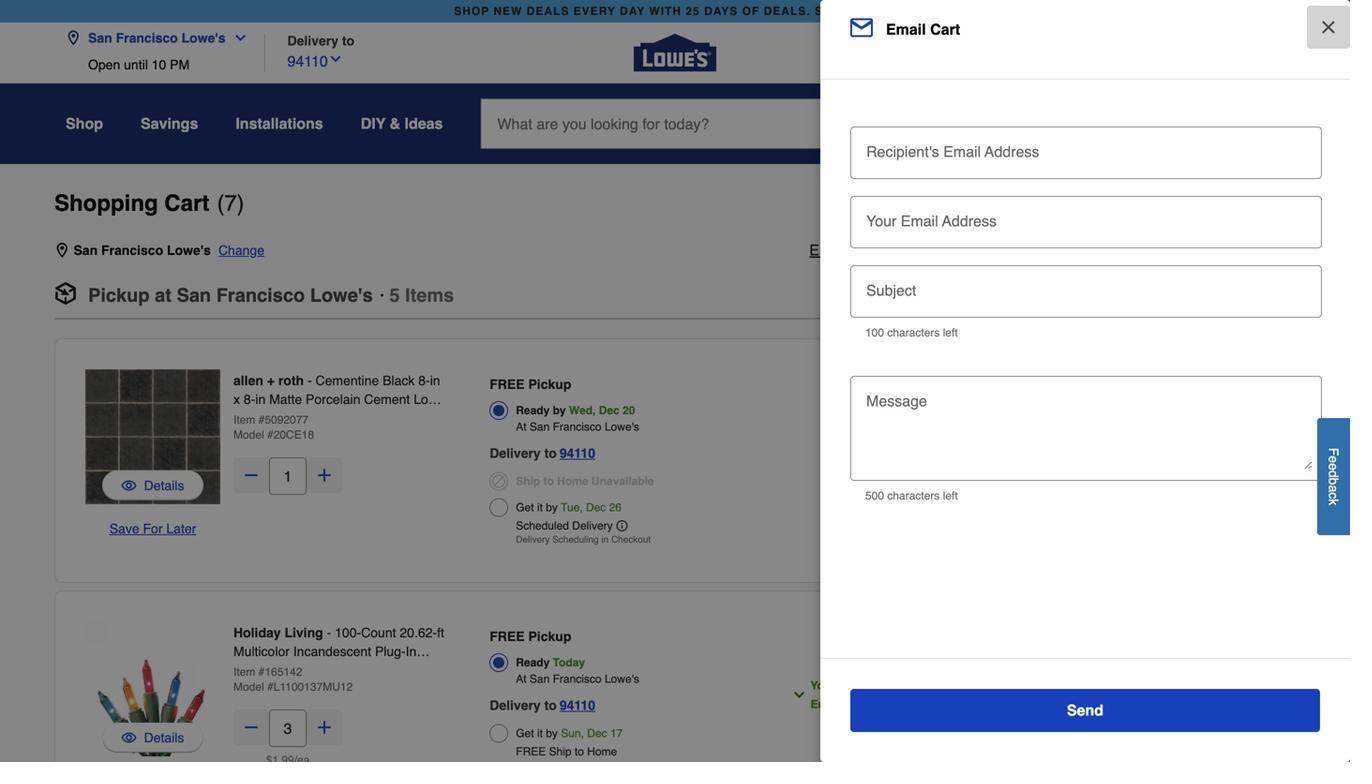 Task type: vqa. For each thing, say whether or not it's contained in the screenshot.
Red in the 3.2-Quart Red Round 2-Vessel Slow Cooker
no



Task type: locate. For each thing, give the bounding box(es) containing it.
left for 100 characters left
[[943, 326, 958, 340]]

5 items
[[390, 285, 454, 306]]

free up ready by wed, dec 20
[[490, 377, 525, 392]]

2 minus image from the top
[[242, 718, 261, 737]]

chevron down image left the you
[[792, 688, 807, 703]]

1 vertical spatial left
[[943, 490, 958, 503]]

item up carton)
[[234, 414, 255, 427]]

500
[[866, 490, 884, 503]]

1 horizontal spatial for
[[1192, 217, 1210, 234]]

chevron down image down delivery to
[[328, 52, 343, 67]]

quickview image
[[122, 476, 137, 495], [122, 729, 137, 748]]

Stepper number input field with increment and decrement buttons number field
[[269, 458, 307, 495], [269, 710, 307, 748]]

2 ready from the top
[[516, 657, 550, 670]]

pickup up ready today
[[528, 629, 572, 644]]

20.62-
[[400, 626, 437, 641]]

model inside item #5092077 model #20ce18
[[234, 429, 264, 442]]

minus image down carton)
[[242, 466, 261, 485]]

1 item from the top
[[234, 414, 255, 427]]

an
[[1154, 367, 1169, 382]]

2 e from the top
[[1327, 463, 1342, 471]]

2 item from the top
[[234, 666, 255, 679]]

. down "100"
[[880, 371, 884, 389]]

2 get from the top
[[516, 727, 534, 740]]

order
[[1094, 217, 1129, 234]]

home
[[557, 475, 589, 488], [587, 746, 617, 759]]

1 quickview image from the top
[[122, 476, 137, 495]]

100-
[[335, 626, 361, 641]]

characters right the 500
[[888, 490, 940, 503]]

94110 for cementine black 8-in x 8-in matte porcelain cement look floor and wall tile (12.18-sq. ft/ carton)
[[560, 446, 596, 461]]

get up scheduled
[[516, 501, 534, 514]]

left right the 500
[[943, 490, 958, 503]]

94110 down delivery to
[[287, 53, 328, 70]]

pm
[[170, 57, 190, 72]]

0 vertical spatial stepper number input field with increment and decrement buttons number field
[[269, 458, 307, 495]]

get for get it by tue, dec 26
[[516, 501, 534, 514]]

0 horizontal spatial for
[[1108, 386, 1123, 401]]

location image
[[66, 30, 81, 45]]

email inside email cart button
[[810, 242, 847, 259]]

remove item image
[[912, 371, 945, 405]]

1 vertical spatial at san francisco lowe's
[[516, 673, 640, 686]]

free
[[490, 377, 525, 392], [490, 629, 525, 644], [516, 746, 546, 759]]

1 horizontal spatial shop
[[815, 5, 851, 18]]

1 vertical spatial stepper number input field with increment and decrement buttons number field
[[269, 710, 307, 748]]

94110 up the sun,
[[560, 698, 596, 713]]

francisco down change
[[216, 285, 305, 306]]

ship
[[516, 475, 540, 488], [549, 746, 572, 759]]

2 option group from the top
[[490, 624, 750, 763]]

2 it from the top
[[537, 727, 543, 740]]

minus image for cementine black 8-in x 8-in matte porcelain cement look floor and wall tile (12.18-sq. ft/ carton)
[[242, 466, 261, 485]]

0 vertical spatial characters
[[888, 326, 940, 340]]

$ left 54
[[854, 371, 863, 389]]

get up free ship to home
[[516, 727, 534, 740]]

or
[[1164, 405, 1175, 420]]

94110 button up ship to home unavailable
[[560, 442, 596, 465]]

0 vertical spatial item
[[234, 414, 255, 427]]

2 vertical spatial 94110 button
[[560, 695, 596, 717]]

up
[[1053, 367, 1067, 382], [1127, 386, 1142, 401]]

francisco up the open until 10 pm on the top of page
[[116, 30, 178, 45]]

0 vertical spatial option group
[[490, 371, 750, 551]]

1 horizontal spatial -
[[327, 626, 331, 641]]

1 model from the top
[[234, 429, 264, 442]]

1 vertical spatial ship
[[549, 746, 572, 759]]

delivery up delivery scheduling in checkout at the left bottom of page
[[572, 520, 613, 533]]

scheduled delivery
[[516, 520, 613, 533]]

1 vertical spatial -
[[327, 626, 331, 641]]

delivery down ready today
[[490, 698, 541, 713]]

christmas
[[234, 663, 293, 678]]

free pickup for 100-count 20.62-ft multicolor incandescent plug-in christmas string lights
[[490, 629, 572, 644]]

bullet image
[[381, 294, 384, 297]]

2 vertical spatial $
[[872, 680, 878, 693]]

1 e from the top
[[1327, 456, 1342, 463]]

1 stepper number input field with increment and decrement buttons number field from the top
[[269, 458, 307, 495]]

1 vertical spatial email cart
[[810, 242, 880, 259]]

0 horizontal spatial email
[[810, 242, 847, 259]]

cart right empty
[[950, 242, 978, 259]]

2 characters from the top
[[888, 490, 940, 503]]

1 characters from the top
[[888, 326, 940, 340]]

1 vertical spatial it
[[537, 727, 543, 740]]

email cart down > at the top right of page
[[886, 21, 961, 38]]

2 shop from the left
[[815, 5, 851, 18]]

cementine black 8-in x 8-in matte porcelain cement look floor and wall tile (12.18-sq. ft/ carton) image
[[85, 370, 220, 505]]

0 vertical spatial for
[[1192, 217, 1210, 234]]

email cart left empty
[[810, 242, 880, 259]]

2 left from the top
[[943, 490, 958, 503]]

shop left new
[[454, 5, 490, 18]]

. right was
[[885, 649, 888, 662]]

98
[[888, 649, 900, 662]]

0 vertical spatial your
[[1216, 367, 1241, 382]]

pickup
[[88, 285, 150, 306], [528, 377, 572, 392], [528, 629, 572, 644]]

- right roth
[[308, 373, 312, 388]]

delivery to
[[287, 33, 355, 48]]

2 vertical spatial chevron down image
[[792, 688, 807, 703]]

san right at
[[177, 285, 211, 306]]

item inside item #165142 model #l1100137mu12
[[234, 666, 255, 679]]

0 horizontal spatial -
[[308, 373, 312, 388]]

1 at san francisco lowe's from the top
[[516, 421, 640, 434]]

free up ready today
[[490, 629, 525, 644]]

0 vertical spatial left
[[943, 326, 958, 340]]

delivery to 94110 up get it by sun, dec 17
[[490, 698, 596, 713]]

stepper number input field with increment and decrement buttons number field left plus image
[[269, 710, 307, 748]]

model for cementine black 8-in x 8-in matte porcelain cement look floor and wall tile (12.18-sq. ft/ carton)
[[234, 429, 264, 442]]

save for later
[[109, 521, 196, 536]]

item
[[234, 414, 255, 427], [234, 666, 255, 679]]

unavailable
[[592, 475, 654, 488]]

. down 3
[[885, 680, 888, 693]]

2 vertical spatial dec
[[587, 727, 607, 740]]

2 free pickup from the top
[[490, 629, 572, 644]]

diy & ideas
[[361, 115, 443, 132]]

model for 100-count 20.62-ft multicolor incandescent plug-in christmas string lights
[[234, 681, 264, 694]]

ends
[[811, 698, 838, 711]]

free down get it by sun, dec 17
[[516, 746, 546, 759]]

change
[[218, 243, 264, 258]]

checkout
[[611, 535, 651, 545]]

shipping!
[[1153, 238, 1216, 255]]

details button
[[102, 471, 204, 501], [122, 476, 184, 495], [102, 723, 204, 753], [122, 729, 184, 748]]

characters right "100"
[[888, 326, 940, 340]]

ship down get it by sun, dec 17
[[549, 746, 572, 759]]

minus image
[[242, 466, 261, 485], [242, 718, 261, 737]]

1 vertical spatial option group
[[490, 624, 750, 763]]

2 details from the top
[[144, 731, 184, 746]]

ideas
[[405, 115, 443, 132]]

$ right was
[[872, 649, 878, 662]]

0 vertical spatial delivery to 94110
[[490, 446, 596, 461]]

details for "quickview" image for cementine black 8-in x 8-in matte porcelain cement look floor and wall tile (12.18-sq. ft/ carton) image
[[144, 478, 184, 493]]

option group
[[490, 371, 750, 551], [490, 624, 750, 763]]

lowe's home improvement notification center image
[[1112, 109, 1135, 132]]

2 quickview image from the top
[[122, 729, 137, 748]]

0 horizontal spatial email cart
[[810, 242, 880, 259]]

it up scheduled
[[537, 501, 543, 514]]

0 vertical spatial quickview image
[[122, 476, 137, 495]]

installations
[[236, 115, 323, 132]]

2 stepper number input field with increment and decrement buttons number field from the top
[[269, 710, 307, 748]]

94110 button for 100-count 20.62-ft multicolor incandescent plug-in christmas string lights
[[560, 695, 596, 717]]

pick
[[1024, 367, 1049, 382]]

0 vertical spatial 5
[[390, 285, 400, 306]]

san francisco lowe's button
[[66, 19, 256, 57]]

17
[[611, 727, 623, 740]]

delivery to 94110 up ship to home unavailable
[[490, 446, 596, 461]]

2 vertical spatial .
[[885, 680, 888, 693]]

25
[[686, 5, 700, 18]]

at down ready today
[[516, 673, 527, 686]]

0 vertical spatial free
[[490, 377, 525, 392]]

for up shipping!
[[1192, 217, 1210, 234]]

by left the sun,
[[546, 727, 558, 740]]

1 vertical spatial ready
[[516, 657, 550, 670]]

0 vertical spatial ship
[[516, 475, 540, 488]]

2 at from the top
[[516, 673, 527, 686]]

model down the christmas
[[234, 681, 264, 694]]

count
[[361, 626, 396, 641]]

1 vertical spatial 94110 button
[[560, 442, 596, 465]]

your right the off
[[1203, 386, 1229, 401]]

0 vertical spatial model
[[234, 429, 264, 442]]

$ inside you saved $ 5 . 97 ends jan 19
[[872, 680, 878, 693]]

5 right bullet icon
[[390, 285, 400, 306]]

0 vertical spatial minus image
[[242, 466, 261, 485]]

0 vertical spatial ready
[[516, 404, 550, 417]]

1 vertical spatial get
[[516, 727, 534, 740]]

ship right block icon
[[516, 475, 540, 488]]

for down 'order,'
[[1108, 386, 1123, 401]]

1 vertical spatial at
[[516, 673, 527, 686]]

19
[[864, 698, 876, 711]]

2 vertical spatial 94110
[[560, 698, 596, 713]]

0 vertical spatial get
[[516, 501, 534, 514]]

delivery to 94110 for 100-count 20.62-ft multicolor incandescent plug-in christmas string lights
[[490, 698, 596, 713]]

pickup for cementine black 8-in x 8-in matte porcelain cement look floor and wall tile (12.18-sq. ft/ carton)
[[528, 377, 572, 392]]

0 horizontal spatial shop
[[454, 5, 490, 18]]

by
[[553, 404, 566, 417], [546, 501, 558, 514], [546, 727, 558, 740]]

3
[[878, 649, 885, 662]]

0 vertical spatial details
[[144, 478, 184, 493]]

1 at from the top
[[516, 421, 527, 434]]

diy & ideas button
[[361, 107, 443, 141]]

characters for 500
[[888, 490, 940, 503]]

1 vertical spatial minus image
[[242, 718, 261, 737]]

close image
[[1320, 18, 1338, 37]]

in inside 'option group'
[[602, 535, 609, 545]]

1 horizontal spatial chevron down image
[[328, 52, 343, 67]]

1 get from the top
[[516, 501, 534, 514]]

francisco
[[116, 30, 178, 45], [101, 243, 163, 258], [216, 285, 305, 306], [553, 421, 602, 434], [553, 673, 602, 686]]

lowe's up online
[[1024, 386, 1065, 401]]

free pickup up ready today
[[490, 629, 572, 644]]

1 vertical spatial email
[[810, 242, 847, 259]]

1 horizontal spatial 5
[[878, 680, 885, 693]]

2 model from the top
[[234, 681, 264, 694]]

pickup image
[[54, 282, 77, 305]]

open
[[88, 57, 120, 72]]

wallet
[[1068, 386, 1104, 401]]

(12.18-
[[345, 411, 387, 426]]

cart inside button
[[851, 242, 880, 259]]

dec left 20
[[599, 404, 620, 417]]

of
[[742, 5, 760, 18]]

10
[[152, 57, 166, 72]]

0 vertical spatial email
[[886, 21, 926, 38]]

characters for 100
[[888, 326, 940, 340]]

minus image for 100-count 20.62-ft multicolor incandescent plug-in christmas string lights
[[242, 718, 261, 737]]

lowe's down 20
[[605, 421, 640, 434]]

2 delivery to 94110 from the top
[[490, 698, 596, 713]]

0 vertical spatial 94110 button
[[287, 48, 343, 73]]

1 vertical spatial 94110
[[560, 446, 596, 461]]

carton)
[[234, 430, 277, 445]]

shop new deals every day with 25 days of deals. shop now >
[[454, 5, 896, 18]]

0 vertical spatial chevron down image
[[226, 30, 248, 45]]

1 minus image from the top
[[242, 466, 261, 485]]

2 vertical spatial by
[[546, 727, 558, 740]]

1 vertical spatial by
[[546, 501, 558, 514]]

chevron down image left delivery to
[[226, 30, 248, 45]]

1 vertical spatial dec
[[586, 501, 606, 514]]

(
[[217, 190, 224, 216]]

items
[[405, 285, 454, 306]]

up up 'of' at the bottom right of page
[[1127, 386, 1142, 401]]

at san francisco lowe's down ready by wed, dec 20
[[516, 421, 640, 434]]

1 vertical spatial your
[[1203, 386, 1229, 401]]

1 vertical spatial pickup
[[528, 377, 572, 392]]

1 horizontal spatial ship
[[549, 746, 572, 759]]

francisco down shopping cart ( 7 )
[[101, 243, 163, 258]]

in
[[1202, 367, 1212, 382], [430, 373, 440, 388], [255, 392, 266, 407], [602, 535, 609, 545]]

94110 button up the sun,
[[560, 695, 596, 717]]

0 horizontal spatial up
[[1053, 367, 1067, 382]]

day
[[620, 5, 645, 18]]

1 it from the top
[[537, 501, 543, 514]]

pickup for 100-count 20.62-ft multicolor incandescent plug-in christmas string lights
[[528, 629, 572, 644]]

0 vertical spatial 8-
[[419, 373, 430, 388]]

minus image down the christmas
[[242, 718, 261, 737]]

empty cart
[[903, 242, 978, 259]]

option group for 100-count 20.62-ft multicolor incandescent plug-in christmas string lights
[[490, 624, 750, 763]]

free for cementine black 8-in x 8-in matte porcelain cement look floor and wall tile (12.18-sq. ft/ carton)
[[490, 377, 525, 392]]

to inside 'pick up this order, get an offer in your lowe's wallet for up to $10 off your future online purchase of $20 or more.'
[[1145, 386, 1156, 401]]

stepper number input field with increment and decrement buttons number field for porcelain
[[269, 458, 307, 495]]

-
[[308, 373, 312, 388], [327, 626, 331, 641]]

free
[[1214, 217, 1245, 234]]

home down 17
[[587, 746, 617, 759]]

ready for in
[[516, 404, 550, 417]]

5 left 97
[[878, 680, 885, 693]]

by left tue,
[[546, 501, 558, 514]]

1 horizontal spatial 8-
[[419, 373, 430, 388]]

item down 'multicolor' in the left of the page
[[234, 666, 255, 679]]

dec left 26
[[586, 501, 606, 514]]

1 horizontal spatial up
[[1127, 386, 1142, 401]]

at san francisco lowe's for 100-count 20.62-ft multicolor incandescent plug-in christmas string lights
[[516, 673, 640, 686]]

2 at san francisco lowe's from the top
[[516, 673, 640, 686]]

lowe's up the pm
[[182, 30, 226, 45]]

1 vertical spatial 5
[[878, 680, 885, 693]]

free pickup up ready by wed, dec 20
[[490, 377, 572, 392]]

1 vertical spatial quickview image
[[122, 729, 137, 748]]

0 vertical spatial at san francisco lowe's
[[516, 421, 640, 434]]

None text field
[[858, 196, 1313, 237], [858, 402, 1313, 470], [858, 196, 1313, 237], [858, 402, 1313, 470]]

0 horizontal spatial chevron down image
[[226, 30, 248, 45]]

chevron down image
[[226, 30, 248, 45], [328, 52, 343, 67], [792, 688, 807, 703]]

- left 100-
[[327, 626, 331, 641]]

search image
[[922, 113, 941, 132]]

1 vertical spatial details
[[144, 731, 184, 746]]

in right offer
[[1202, 367, 1212, 382]]

1 vertical spatial up
[[1127, 386, 1142, 401]]

8- up look
[[419, 373, 430, 388]]

san up open
[[88, 30, 112, 45]]

stepper number input field with increment and decrement buttons number field left plus icon
[[269, 458, 307, 495]]

1 delivery to 94110 from the top
[[490, 446, 596, 461]]

email cart
[[886, 21, 961, 38], [810, 242, 880, 259]]

lowe's inside 'pick up this order, get an offer in your lowe's wallet for up to $10 off your future online purchase of $20 or more.'
[[1024, 386, 1065, 401]]

1 vertical spatial 8-
[[244, 392, 255, 407]]

$ left 97
[[872, 680, 878, 693]]

0 vertical spatial dec
[[599, 404, 620, 417]]

1 vertical spatial chevron down image
[[328, 52, 343, 67]]

None search field
[[481, 98, 993, 166]]

1 ready from the top
[[516, 404, 550, 417]]

change link
[[218, 241, 264, 260]]

up left this
[[1053, 367, 1067, 382]]

cart left empty
[[851, 242, 880, 259]]

delivery
[[287, 33, 339, 48], [490, 446, 541, 461], [572, 520, 613, 533], [516, 535, 550, 545], [490, 698, 541, 713]]

model down floor
[[234, 429, 264, 442]]

1 free pickup from the top
[[490, 377, 572, 392]]

1 vertical spatial .
[[885, 649, 888, 662]]

send button
[[851, 689, 1321, 733]]

every
[[574, 5, 616, 18]]

dec left 17
[[587, 727, 607, 740]]

None text field
[[858, 127, 1313, 168], [858, 265, 1313, 307], [858, 127, 1313, 168], [858, 265, 1313, 307]]

1 horizontal spatial email
[[886, 21, 926, 38]]

free for 100-count 20.62-ft multicolor incandescent plug-in christmas string lights
[[490, 629, 525, 644]]

left for 500 characters left
[[943, 490, 958, 503]]

plug-
[[375, 644, 406, 659]]

left
[[943, 326, 958, 340], [943, 490, 958, 503]]

by left wed,
[[553, 404, 566, 417]]

1 vertical spatial free
[[490, 629, 525, 644]]

f e e d b a c k
[[1327, 448, 1342, 506]]

cart left (
[[164, 190, 209, 216]]

left up remove item 'image'
[[943, 326, 958, 340]]

e up b
[[1327, 463, 1342, 471]]

1 option group from the top
[[490, 371, 750, 551]]

0 vertical spatial email cart
[[886, 21, 961, 38]]

1 shop from the left
[[454, 5, 490, 18]]

at down ready by wed, dec 20
[[516, 421, 527, 434]]

e up d on the bottom of page
[[1327, 456, 1342, 463]]

item for multicolor
[[234, 666, 255, 679]]

cart right the email icon
[[931, 21, 961, 38]]

1 vertical spatial item
[[234, 666, 255, 679]]

ready left wed,
[[516, 404, 550, 417]]

lowe's up at
[[167, 243, 211, 258]]

in left 'checkout' on the left bottom of page
[[602, 535, 609, 545]]

my lists
[[1030, 136, 1071, 149]]

for
[[143, 521, 163, 536]]

incandescent
[[293, 644, 371, 659]]

get it by tue, dec 26
[[516, 501, 622, 514]]

free pickup for cementine black 8-in x 8-in matte porcelain cement look floor and wall tile (12.18-sq. ft/ carton)
[[490, 377, 572, 392]]

2 horizontal spatial chevron down image
[[792, 688, 807, 703]]

at san francisco lowe's down today
[[516, 673, 640, 686]]

#165142
[[259, 666, 302, 679]]

0 vertical spatial free pickup
[[490, 377, 572, 392]]

1 vertical spatial for
[[1108, 386, 1123, 401]]

94110 up ship to home unavailable
[[560, 446, 596, 461]]

model inside item #165142 model #l1100137mu12
[[234, 681, 264, 694]]

1 left from the top
[[943, 326, 958, 340]]

at san francisco lowe's for cementine black 8-in x 8-in matte porcelain cement look floor and wall tile (12.18-sq. ft/ carton)
[[516, 421, 640, 434]]

shop
[[454, 5, 490, 18], [815, 5, 851, 18]]

1 vertical spatial free pickup
[[490, 629, 572, 644]]

c
[[1327, 492, 1342, 499]]

pickup left at
[[88, 285, 150, 306]]

1 vertical spatial delivery to 94110
[[490, 698, 596, 713]]

your up future
[[1216, 367, 1241, 382]]

0 vertical spatial at
[[516, 421, 527, 434]]

delivery to 94110 for cementine black 8-in x 8-in matte porcelain cement look floor and wall tile (12.18-sq. ft/ carton)
[[490, 446, 596, 461]]

at for cementine black 8-in x 8-in matte porcelain cement look floor and wall tile (12.18-sq. ft/ carton)
[[516, 421, 527, 434]]

0 horizontal spatial 5
[[390, 285, 400, 306]]

email image
[[851, 16, 873, 39]]

item inside item #5092077 model #20ce18
[[234, 414, 255, 427]]

in
[[406, 644, 417, 659]]

8- right x
[[244, 392, 255, 407]]

pickup up ready by wed, dec 20
[[528, 377, 572, 392]]

1 vertical spatial model
[[234, 681, 264, 694]]

1 details from the top
[[144, 478, 184, 493]]

0 vertical spatial it
[[537, 501, 543, 514]]

string
[[296, 663, 331, 678]]

shop left the email icon
[[815, 5, 851, 18]]

0 vertical spatial -
[[308, 373, 312, 388]]

1 vertical spatial characters
[[888, 490, 940, 503]]

san inside button
[[88, 30, 112, 45]]

it up free ship to home
[[537, 727, 543, 740]]

0 vertical spatial .
[[880, 371, 884, 389]]

you saved $ 5 . 97 ends jan 19
[[811, 680, 900, 711]]

2 vertical spatial pickup
[[528, 629, 572, 644]]

by for tue, dec 26
[[546, 501, 558, 514]]

dec for 26
[[586, 501, 606, 514]]



Task type: describe. For each thing, give the bounding box(es) containing it.
your order qualifies for free standard shipping!
[[1059, 217, 1245, 255]]

empty cart button
[[903, 239, 978, 262]]

item #165142 model #l1100137mu12
[[234, 666, 353, 694]]

your
[[1059, 217, 1090, 234]]

cementine
[[316, 373, 379, 388]]

54
[[884, 371, 900, 389]]

you
[[811, 680, 831, 693]]

item for x
[[234, 414, 255, 427]]

details for "quickview" image associated with 100-count 20.62-ft multicolor incandescent plug-in christmas string lights image
[[144, 731, 184, 746]]

future
[[1233, 386, 1266, 401]]

100
[[866, 326, 884, 340]]

info image
[[617, 521, 628, 532]]

wall
[[293, 411, 318, 426]]

ready by wed, dec 20
[[516, 404, 635, 417]]

it for sun,
[[537, 727, 543, 740]]

standard
[[1088, 238, 1149, 255]]

lowe's inside button
[[182, 30, 226, 45]]

holiday living -
[[234, 626, 335, 641]]

0 horizontal spatial ship
[[516, 475, 540, 488]]

now
[[855, 5, 885, 18]]

floor
[[234, 411, 263, 426]]

later
[[166, 521, 196, 536]]

0 horizontal spatial 8-
[[244, 392, 255, 407]]

sun,
[[561, 727, 584, 740]]

san right location image
[[74, 243, 98, 258]]

allen + roth -
[[234, 373, 316, 388]]

at for 100-count 20.62-ft multicolor incandescent plug-in christmas string lights
[[516, 673, 527, 686]]

94110 button for cementine black 8-in x 8-in matte porcelain cement look floor and wall tile (12.18-sq. ft/ carton)
[[560, 442, 596, 465]]

offer
[[1172, 367, 1198, 382]]

cart inside 'button'
[[950, 242, 978, 259]]

san francisco lowe's
[[88, 30, 226, 45]]

$10
[[1160, 386, 1182, 401]]

block image
[[490, 472, 509, 491]]

shop button
[[66, 107, 103, 141]]

holiday
[[234, 626, 281, 641]]

7
[[224, 190, 237, 216]]

today
[[553, 657, 585, 670]]

deals.
[[764, 5, 811, 18]]

plus image
[[315, 718, 334, 737]]

plus image
[[315, 466, 334, 485]]

+
[[267, 373, 275, 388]]

delivery up block icon
[[490, 446, 541, 461]]

97
[[888, 680, 900, 693]]

by for sun, dec 17
[[546, 727, 558, 740]]

scheduled
[[516, 520, 569, 533]]

francisco down ready by wed, dec 20
[[553, 421, 602, 434]]

francisco inside san francisco lowe's button
[[116, 30, 178, 45]]

94110 for 100-count 20.62-ft multicolor incandescent plug-in christmas string lights
[[560, 698, 596, 713]]

ft
[[437, 626, 444, 641]]

1 vertical spatial $
[[872, 649, 878, 662]]

lowe's up 17
[[605, 673, 640, 686]]

lights
[[334, 663, 369, 678]]

shopping cart ( 7 )
[[54, 190, 244, 216]]

off
[[1185, 386, 1200, 401]]

lowe's home improvement logo image
[[634, 12, 717, 94]]

it for tue,
[[537, 501, 543, 514]]

my
[[1030, 136, 1045, 149]]

dec for 17
[[587, 727, 607, 740]]

#5092077
[[259, 414, 309, 427]]

save for later button
[[109, 520, 196, 538]]

chat invite button image
[[1265, 692, 1322, 749]]

0 vertical spatial up
[[1053, 367, 1067, 382]]

tue,
[[561, 501, 583, 514]]

2 vertical spatial free
[[516, 746, 546, 759]]

email cart button
[[810, 239, 880, 262]]

location image
[[54, 243, 69, 258]]

1 horizontal spatial email cart
[[886, 21, 961, 38]]

camera image
[[965, 114, 983, 133]]

look
[[414, 392, 442, 407]]

wed,
[[569, 404, 596, 417]]

was
[[847, 649, 869, 662]]

shop
[[66, 115, 103, 132]]

ready for ft
[[516, 657, 550, 670]]

0 vertical spatial $
[[854, 371, 863, 389]]

living
[[285, 626, 323, 641]]

0 vertical spatial home
[[557, 475, 589, 488]]

5 inside you saved $ 5 . 97 ends jan 19
[[878, 680, 885, 693]]

save
[[109, 521, 139, 536]]

san down ready today
[[530, 673, 550, 686]]

20
[[623, 404, 635, 417]]

lowe's home improvement lists image
[[1037, 109, 1060, 131]]

and
[[267, 411, 289, 426]]

francisco down today
[[553, 673, 602, 686]]

was $ 3 . 98
[[847, 649, 900, 662]]

san down ready by wed, dec 20
[[530, 421, 550, 434]]

#20ce18
[[267, 429, 314, 442]]

0 vertical spatial by
[[553, 404, 566, 417]]

delivery down scheduled
[[516, 535, 550, 545]]

quickview image for 100-count 20.62-ft multicolor incandescent plug-in christmas string lights image
[[122, 729, 137, 748]]

get
[[1132, 367, 1150, 382]]

send
[[1067, 702, 1104, 719]]

empty
[[903, 242, 946, 259]]

tile
[[321, 411, 342, 426]]

matte
[[269, 392, 302, 407]]

cementine black 8-in x 8-in matte porcelain cement look floor and wall tile (12.18-sq. ft/ carton)
[[234, 373, 442, 445]]

delivery up "installations"
[[287, 33, 339, 48]]

>
[[889, 5, 896, 18]]

0 vertical spatial pickup
[[88, 285, 150, 306]]

diy
[[361, 115, 386, 132]]

delivery scheduling in checkout
[[516, 535, 651, 545]]

for inside 'pick up this order, get an offer in your lowe's wallet for up to $10 off your future online purchase of $20 or more.'
[[1108, 386, 1123, 401]]

scheduling
[[553, 535, 599, 545]]

$20
[[1138, 405, 1160, 420]]

pick up this order, get an offer in your lowe's wallet for up to $10 off your future online purchase of $20 or more.
[[1024, 367, 1266, 420]]

more.
[[1179, 405, 1213, 420]]

&
[[390, 115, 401, 132]]

ship to home unavailable
[[516, 475, 654, 488]]

lowe's left bullet icon
[[310, 285, 373, 306]]

shopping
[[54, 190, 158, 216]]

lowe's home improvement cart image
[[1262, 110, 1285, 132]]

. inside you saved $ 5 . 97 ends jan 19
[[885, 680, 888, 693]]

in inside 'pick up this order, get an offer in your lowe's wallet for up to $10 off your future online purchase of $20 or more.'
[[1202, 367, 1212, 382]]

0 vertical spatial 94110
[[287, 53, 328, 70]]

48
[[863, 371, 880, 389]]

get it by sun, dec 17
[[516, 727, 623, 740]]

k
[[1327, 499, 1342, 506]]

deals
[[527, 5, 570, 18]]

free ship to home
[[516, 746, 617, 759]]

for inside your order qualifies for free standard shipping!
[[1192, 217, 1210, 234]]

my lists link
[[1030, 109, 1071, 150]]

quickview image for cementine black 8-in x 8-in matte porcelain cement look floor and wall tile (12.18-sq. ft/ carton) image
[[122, 476, 137, 495]]

in down allen
[[255, 392, 266, 407]]

#l1100137mu12
[[267, 681, 353, 694]]

$ 48 . 54
[[854, 371, 900, 389]]

100-count 20.62-ft multicolor incandescent plug-in christmas string lights image
[[85, 622, 220, 757]]

ready today
[[516, 657, 585, 670]]

stepper number input field with increment and decrement buttons number field for christmas
[[269, 710, 307, 748]]

get for get it by sun, dec 17
[[516, 727, 534, 740]]

open until 10 pm
[[88, 57, 190, 72]]

Search Query text field
[[482, 99, 907, 148]]

1 vertical spatial home
[[587, 746, 617, 759]]

option group for cementine black 8-in x 8-in matte porcelain cement look floor and wall tile (12.18-sq. ft/ carton)
[[490, 371, 750, 551]]

f e e d b a c k button
[[1318, 418, 1351, 535]]

in up look
[[430, 373, 440, 388]]

porcelain
[[306, 392, 361, 407]]

item #5092077 model #20ce18
[[234, 414, 314, 442]]



